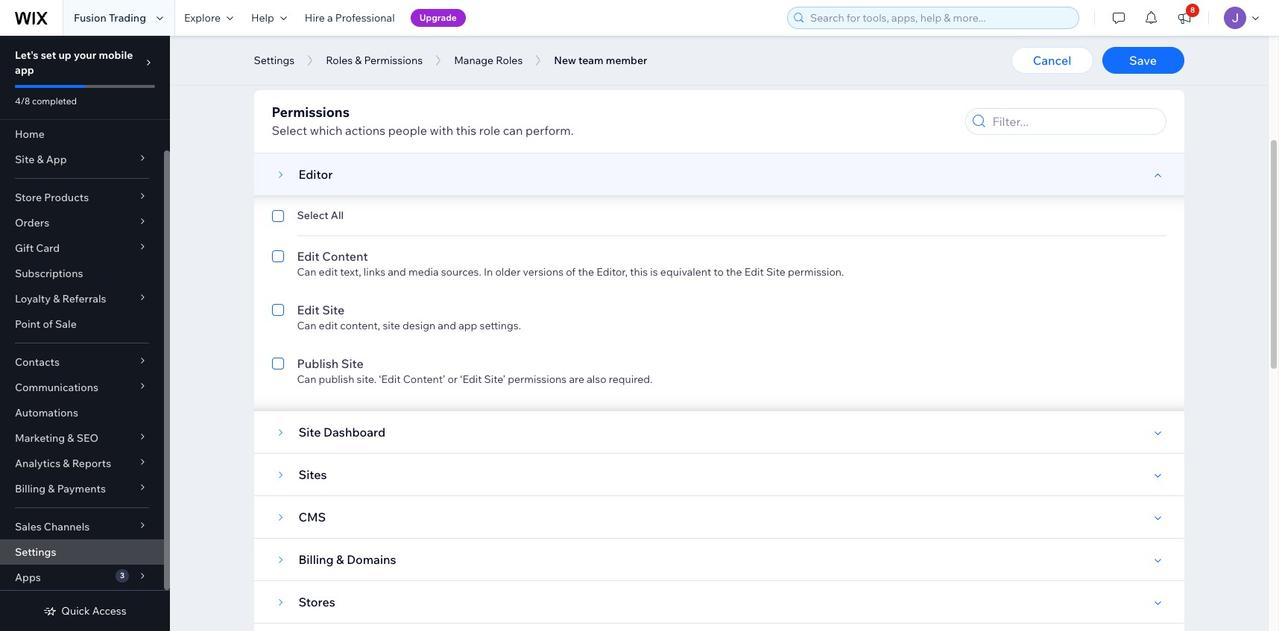 Task type: describe. For each thing, give the bounding box(es) containing it.
quick access button
[[43, 605, 126, 618]]

permission.
[[788, 265, 844, 279]]

completed
[[32, 95, 77, 107]]

with
[[430, 123, 453, 138]]

seo
[[77, 432, 98, 445]]

app
[[46, 153, 67, 166]]

content
[[322, 249, 368, 264]]

marketing & seo button
[[0, 426, 164, 451]]

apps
[[15, 571, 41, 584]]

edit site can edit content, site design and app settings.
[[297, 303, 521, 332]]

cancel
[[1033, 53, 1071, 68]]

save button
[[1102, 47, 1184, 74]]

gift card
[[15, 242, 60, 255]]

help
[[251, 11, 274, 25]]

communications button
[[0, 375, 164, 400]]

content,
[[340, 319, 380, 332]]

contacts button
[[0, 350, 164, 375]]

products
[[44, 191, 89, 204]]

people
[[388, 123, 427, 138]]

1 'edit from the left
[[379, 373, 401, 386]]

channels
[[44, 520, 90, 534]]

hire
[[305, 11, 325, 25]]

required.
[[609, 373, 653, 386]]

analytics & reports button
[[0, 451, 164, 476]]

and inside edit site can edit content, site design and app settings.
[[438, 319, 456, 332]]

sources.
[[441, 265, 481, 279]]

fusion
[[74, 11, 106, 25]]

billing & domains
[[299, 552, 396, 567]]

can for edit site
[[297, 319, 316, 332]]

manage roles button
[[447, 49, 530, 72]]

payments
[[57, 482, 106, 496]]

can
[[503, 123, 523, 138]]

analytics & reports
[[15, 457, 111, 470]]

professional
[[335, 11, 395, 25]]

marketing
[[15, 432, 65, 445]]

can for publish site
[[297, 373, 316, 386]]

let's set up your mobile app
[[15, 48, 133, 77]]

What is this role used for? text field
[[360, 0, 695, 54]]

settings for settings button
[[254, 54, 295, 67]]

or
[[448, 373, 458, 386]]

& for reports
[[63, 457, 70, 470]]

sidebar element
[[0, 36, 170, 631]]

billing & payments button
[[0, 476, 164, 502]]

store products button
[[0, 185, 164, 210]]

app inside "let's set up your mobile app"
[[15, 63, 34, 77]]

perform.
[[526, 123, 574, 138]]

site'
[[484, 373, 505, 386]]

reports
[[72, 457, 111, 470]]

& for domains
[[336, 552, 344, 567]]

store products
[[15, 191, 89, 204]]

point
[[15, 318, 40, 331]]

roles inside the roles & permissions "button"
[[326, 54, 353, 67]]

loyalty & referrals button
[[0, 286, 164, 312]]

upgrade button
[[410, 9, 466, 27]]

site.
[[357, 373, 377, 386]]

are
[[569, 373, 584, 386]]

content'
[[403, 373, 445, 386]]

1 the from the left
[[578, 265, 594, 279]]

billing for billing & payments
[[15, 482, 46, 496]]

site
[[383, 319, 400, 332]]

analytics
[[15, 457, 61, 470]]

is
[[650, 265, 658, 279]]

permissions inside permissions select which actions people with this role can perform.
[[272, 104, 350, 121]]

design
[[402, 319, 435, 332]]

new team member
[[554, 54, 647, 67]]

let's
[[15, 48, 38, 62]]

media
[[408, 265, 439, 279]]

sales channels
[[15, 520, 90, 534]]

marketing & seo
[[15, 432, 98, 445]]

this inside edit content can edit text, links and media sources. in older versions of the editor, this is equivalent to the edit site permission.
[[630, 265, 648, 279]]

fusion trading
[[74, 11, 146, 25]]

stores
[[299, 595, 335, 610]]

& for payments
[[48, 482, 55, 496]]

contacts
[[15, 356, 60, 369]]

gift
[[15, 242, 34, 255]]

home
[[15, 127, 45, 141]]

point of sale link
[[0, 312, 164, 337]]

4/8
[[15, 95, 30, 107]]

editor
[[299, 167, 333, 182]]

select all
[[297, 209, 344, 222]]

site & app
[[15, 153, 67, 166]]

actions
[[345, 123, 385, 138]]

team
[[578, 54, 604, 67]]

help button
[[242, 0, 296, 36]]

and inside edit content can edit text, links and media sources. in older versions of the editor, this is equivalent to the edit site permission.
[[388, 265, 406, 279]]



Task type: locate. For each thing, give the bounding box(es) containing it.
role
[[479, 123, 500, 138]]

2 'edit from the left
[[460, 373, 482, 386]]

text,
[[340, 265, 361, 279]]

roles
[[326, 54, 353, 67], [496, 54, 523, 67]]

Filter... field
[[988, 109, 1161, 134]]

links
[[364, 265, 385, 279]]

1 vertical spatial this
[[630, 265, 648, 279]]

billing & payments
[[15, 482, 106, 496]]

settings down help button
[[254, 54, 295, 67]]

site inside dropdown button
[[15, 153, 34, 166]]

sites
[[299, 467, 327, 482]]

equivalent
[[660, 265, 711, 279]]

app inside edit site can edit content, site design and app settings.
[[459, 319, 477, 332]]

quick
[[61, 605, 90, 618]]

1 vertical spatial billing
[[299, 552, 334, 567]]

orders button
[[0, 210, 164, 236]]

0 horizontal spatial roles
[[326, 54, 353, 67]]

1 horizontal spatial settings
[[254, 54, 295, 67]]

roles down a at the left of the page
[[326, 54, 353, 67]]

site inside edit content can edit text, links and media sources. in older versions of the editor, this is equivalent to the edit site permission.
[[766, 265, 786, 279]]

settings inside 'link'
[[15, 546, 56, 559]]

permissions down professional
[[364, 54, 423, 67]]

site down the home
[[15, 153, 34, 166]]

1 vertical spatial edit
[[319, 319, 338, 332]]

roles & permissions button
[[318, 49, 430, 72]]

1 vertical spatial app
[[459, 319, 477, 332]]

edit left content,
[[319, 319, 338, 332]]

domains
[[347, 552, 396, 567]]

1 horizontal spatial the
[[726, 265, 742, 279]]

1 vertical spatial edit
[[745, 265, 764, 279]]

2 the from the left
[[726, 265, 742, 279]]

2 roles from the left
[[496, 54, 523, 67]]

edit left the text,
[[319, 265, 338, 279]]

explore
[[184, 11, 221, 25]]

0 vertical spatial settings
[[254, 54, 295, 67]]

sales
[[15, 520, 42, 534]]

settings
[[254, 54, 295, 67], [15, 546, 56, 559]]

edit for site
[[319, 319, 338, 332]]

settings inside button
[[254, 54, 295, 67]]

hire a professional
[[305, 11, 395, 25]]

select inside permissions select which actions people with this role can perform.
[[272, 123, 307, 138]]

0 vertical spatial this
[[456, 123, 476, 138]]

1 horizontal spatial app
[[459, 319, 477, 332]]

billing inside popup button
[[15, 482, 46, 496]]

billing up the 'stores'
[[299, 552, 334, 567]]

& for referrals
[[53, 292, 60, 306]]

communications
[[15, 381, 98, 394]]

edit inside edit site can edit content, site design and app settings.
[[297, 303, 320, 318]]

this left "role"
[[456, 123, 476, 138]]

3
[[120, 571, 124, 581]]

referrals
[[62, 292, 106, 306]]

of right the 'versions'
[[566, 265, 576, 279]]

1 horizontal spatial 'edit
[[460, 373, 482, 386]]

0 vertical spatial edit
[[319, 265, 338, 279]]

this inside permissions select which actions people with this role can perform.
[[456, 123, 476, 138]]

site inside edit site can edit content, site design and app settings.
[[322, 303, 345, 318]]

1 vertical spatial of
[[43, 318, 53, 331]]

2 edit from the top
[[319, 319, 338, 332]]

set
[[41, 48, 56, 62]]

1 horizontal spatial roles
[[496, 54, 523, 67]]

edit for edit content
[[297, 249, 320, 264]]

mobile
[[99, 48, 133, 62]]

site up site.
[[341, 356, 364, 371]]

8
[[1190, 5, 1195, 15]]

and right design at the bottom of the page
[[438, 319, 456, 332]]

sale
[[55, 318, 77, 331]]

edit left content
[[297, 249, 320, 264]]

site & app button
[[0, 147, 164, 172]]

0 vertical spatial of
[[566, 265, 576, 279]]

in
[[484, 265, 493, 279]]

edit inside edit content can edit text, links and media sources. in older versions of the editor, this is equivalent to the edit site permission.
[[319, 265, 338, 279]]

0 vertical spatial and
[[388, 265, 406, 279]]

cms
[[299, 510, 326, 525]]

select left all
[[297, 209, 328, 222]]

0 horizontal spatial permissions
[[272, 104, 350, 121]]

site
[[15, 153, 34, 166], [766, 265, 786, 279], [322, 303, 345, 318], [341, 356, 364, 371], [299, 425, 321, 440]]

0 horizontal spatial settings
[[15, 546, 56, 559]]

1 vertical spatial and
[[438, 319, 456, 332]]

0 horizontal spatial of
[[43, 318, 53, 331]]

edit
[[297, 249, 320, 264], [745, 265, 764, 279], [297, 303, 320, 318]]

permissions
[[508, 373, 567, 386]]

& left domains
[[336, 552, 344, 567]]

1 can from the top
[[297, 265, 316, 279]]

orders
[[15, 216, 49, 230]]

save
[[1129, 53, 1157, 68]]

to
[[714, 265, 724, 279]]

permissions inside the roles & permissions "button"
[[364, 54, 423, 67]]

loyalty & referrals
[[15, 292, 106, 306]]

can up publish
[[297, 319, 316, 332]]

select left which
[[272, 123, 307, 138]]

& for permissions
[[355, 54, 362, 67]]

site up sites at bottom left
[[299, 425, 321, 440]]

your
[[74, 48, 96, 62]]

site dashboard
[[299, 425, 385, 440]]

home link
[[0, 121, 164, 147]]

'edit right site.
[[379, 373, 401, 386]]

edit for content
[[319, 265, 338, 279]]

can inside edit site can edit content, site design and app settings.
[[297, 319, 316, 332]]

2 vertical spatial can
[[297, 373, 316, 386]]

automations link
[[0, 400, 164, 426]]

1 vertical spatial settings
[[15, 546, 56, 559]]

gift card button
[[0, 236, 164, 261]]

app left settings.
[[459, 319, 477, 332]]

& for app
[[37, 153, 44, 166]]

also
[[587, 373, 606, 386]]

site left permission. at the right top
[[766, 265, 786, 279]]

0 vertical spatial can
[[297, 265, 316, 279]]

billing for billing & domains
[[299, 552, 334, 567]]

of inside sidebar 'element'
[[43, 318, 53, 331]]

of inside edit content can edit text, links and media sources. in older versions of the editor, this is equivalent to the edit site permission.
[[566, 265, 576, 279]]

permissions
[[364, 54, 423, 67], [272, 104, 350, 121]]

2 vertical spatial edit
[[297, 303, 320, 318]]

0 horizontal spatial this
[[456, 123, 476, 138]]

the left editor,
[[578, 265, 594, 279]]

permissions select which actions people with this role can perform.
[[272, 104, 574, 138]]

editor,
[[596, 265, 628, 279]]

& left app
[[37, 153, 44, 166]]

automations
[[15, 406, 78, 420]]

site up content,
[[322, 303, 345, 318]]

subscriptions
[[15, 267, 83, 280]]

roles right manage
[[496, 54, 523, 67]]

edit for edit site
[[297, 303, 320, 318]]

older
[[495, 265, 521, 279]]

quick access
[[61, 605, 126, 618]]

publish
[[297, 356, 339, 371]]

& down analytics & reports
[[48, 482, 55, 496]]

manage
[[454, 54, 494, 67]]

can inside edit content can edit text, links and media sources. in older versions of the editor, this is equivalent to the edit site permission.
[[297, 265, 316, 279]]

Search for tools, apps, help & more... field
[[806, 7, 1074, 28]]

can left the text,
[[297, 265, 316, 279]]

1 vertical spatial permissions
[[272, 104, 350, 121]]

upgrade
[[419, 12, 457, 23]]

2 can from the top
[[297, 319, 316, 332]]

1 horizontal spatial this
[[630, 265, 648, 279]]

billing down analytics
[[15, 482, 46, 496]]

settings.
[[480, 319, 521, 332]]

1 horizontal spatial of
[[566, 265, 576, 279]]

all
[[331, 209, 344, 222]]

1 vertical spatial can
[[297, 319, 316, 332]]

1 horizontal spatial and
[[438, 319, 456, 332]]

dashboard
[[324, 425, 385, 440]]

can for edit content
[[297, 265, 316, 279]]

1 vertical spatial select
[[297, 209, 328, 222]]

& left seo at bottom left
[[67, 432, 74, 445]]

app
[[15, 63, 34, 77], [459, 319, 477, 332]]

publish
[[319, 373, 354, 386]]

roles & permissions
[[326, 54, 423, 67]]

& down professional
[[355, 54, 362, 67]]

edit up publish
[[297, 303, 320, 318]]

None checkbox
[[272, 247, 284, 279], [272, 301, 284, 332], [272, 247, 284, 279], [272, 301, 284, 332]]

1 horizontal spatial permissions
[[364, 54, 423, 67]]

subscriptions link
[[0, 261, 164, 286]]

& for seo
[[67, 432, 74, 445]]

&
[[355, 54, 362, 67], [37, 153, 44, 166], [53, 292, 60, 306], [67, 432, 74, 445], [63, 457, 70, 470], [48, 482, 55, 496], [336, 552, 344, 567]]

0 vertical spatial permissions
[[364, 54, 423, 67]]

0 horizontal spatial 'edit
[[379, 373, 401, 386]]

0 horizontal spatial app
[[15, 63, 34, 77]]

1 horizontal spatial billing
[[299, 552, 334, 567]]

'edit right or
[[460, 373, 482, 386]]

the right to
[[726, 265, 742, 279]]

settings for settings 'link'
[[15, 546, 56, 559]]

can inside the publish site can publish site. 'edit content' or 'edit site' permissions are also required.
[[297, 373, 316, 386]]

trading
[[109, 11, 146, 25]]

access
[[92, 605, 126, 618]]

3 can from the top
[[297, 373, 316, 386]]

edit right to
[[745, 265, 764, 279]]

0 vertical spatial app
[[15, 63, 34, 77]]

1 roles from the left
[[326, 54, 353, 67]]

roles inside 'manage roles' button
[[496, 54, 523, 67]]

1 edit from the top
[[319, 265, 338, 279]]

0 horizontal spatial the
[[578, 265, 594, 279]]

edit content can edit text, links and media sources. in older versions of the editor, this is equivalent to the edit site permission.
[[297, 249, 844, 279]]

0 horizontal spatial billing
[[15, 482, 46, 496]]

& right loyalty
[[53, 292, 60, 306]]

& left reports on the bottom left
[[63, 457, 70, 470]]

settings down sales
[[15, 546, 56, 559]]

new
[[554, 54, 576, 67]]

this left is
[[630, 265, 648, 279]]

8 button
[[1168, 0, 1201, 36]]

new team member button
[[547, 49, 655, 72]]

permissions up which
[[272, 104, 350, 121]]

publish site can publish site. 'edit content' or 'edit site' permissions are also required.
[[297, 356, 653, 386]]

None checkbox
[[272, 209, 284, 227], [272, 355, 284, 386], [272, 209, 284, 227], [272, 355, 284, 386]]

edit inside edit site can edit content, site design and app settings.
[[319, 319, 338, 332]]

0 vertical spatial billing
[[15, 482, 46, 496]]

of
[[566, 265, 576, 279], [43, 318, 53, 331]]

member
[[606, 54, 647, 67]]

loyalty
[[15, 292, 51, 306]]

up
[[59, 48, 71, 62]]

app down let's
[[15, 63, 34, 77]]

0 horizontal spatial and
[[388, 265, 406, 279]]

site inside the publish site can publish site. 'edit content' or 'edit site' permissions are also required.
[[341, 356, 364, 371]]

'edit
[[379, 373, 401, 386], [460, 373, 482, 386]]

& inside "button"
[[355, 54, 362, 67]]

0 vertical spatial edit
[[297, 249, 320, 264]]

of left sale
[[43, 318, 53, 331]]

and right links
[[388, 265, 406, 279]]

0 vertical spatial select
[[272, 123, 307, 138]]

can down publish
[[297, 373, 316, 386]]

versions
[[523, 265, 564, 279]]



Task type: vqa. For each thing, say whether or not it's contained in the screenshot.
Marketing Home Link
no



